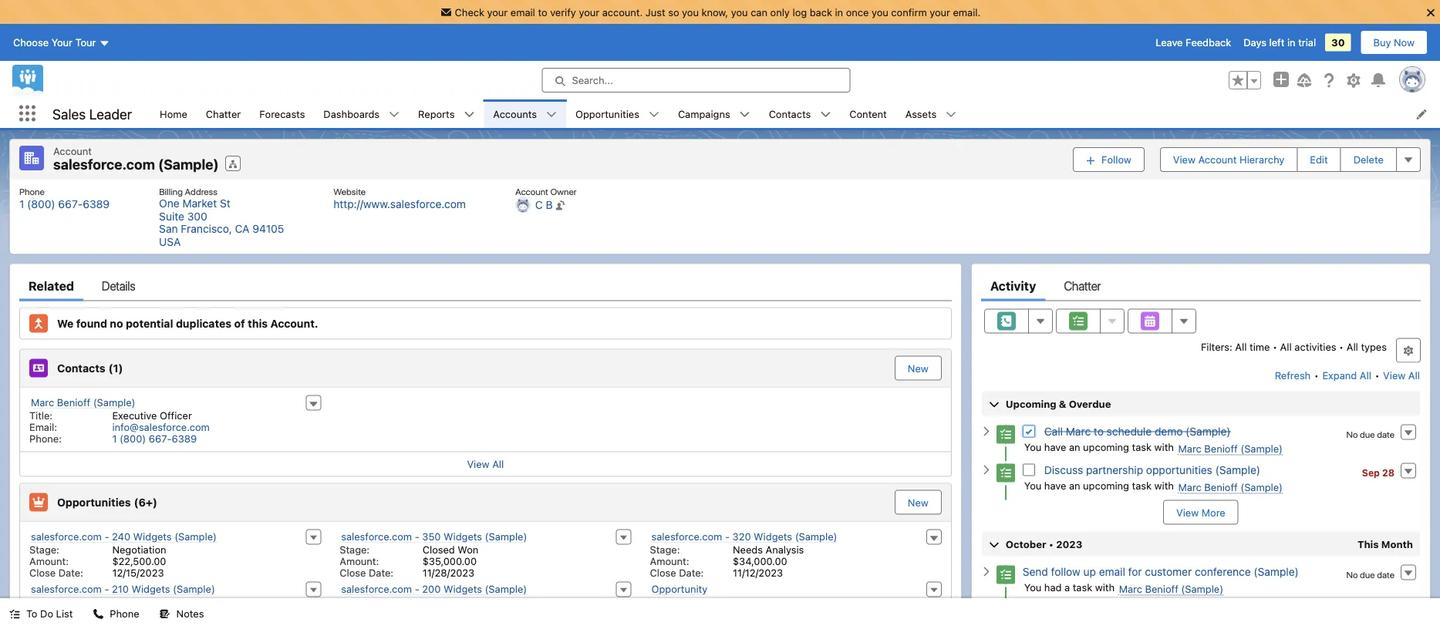 Task type: describe. For each thing, give the bounding box(es) containing it.
reports list item
[[409, 100, 484, 128]]

activity link
[[991, 270, 1037, 301]]

benioff up opportunities
[[1205, 443, 1238, 455]]

marc down opportunities
[[1179, 482, 1202, 494]]

phone:
[[29, 433, 62, 445]]

dashboards
[[324, 108, 380, 120]]

opportunity element
[[641, 581, 951, 630]]

closed for closed won amount:
[[423, 544, 455, 556]]

filters:
[[1202, 341, 1233, 353]]

know,
[[702, 6, 729, 18]]

san
[[159, 223, 178, 235]]

salesforce.com - 210 widgets (sample) link
[[31, 584, 215, 596]]

salesforce.com - 210 widgets (sample)
[[31, 584, 215, 595]]

new button for opportunities (6+)
[[895, 490, 942, 515]]

no due date for you had a task with marc benioff (sample)
[[1347, 570, 1395, 581]]

28
[[1383, 468, 1395, 479]]

search... button
[[542, 68, 851, 93]]

time
[[1250, 341, 1271, 353]]

date: for 12/15/2023
[[58, 568, 83, 579]]

1 (800) 667-6389
[[112, 433, 197, 445]]

6389 inside phone 1 (800) 667-6389
[[83, 198, 110, 211]]

task for no due date
[[1133, 442, 1152, 453]]

billing address one market st suite 300 san francisco, ca 94105 usa
[[159, 186, 284, 248]]

negotiation amount: for $20,000.00
[[29, 597, 166, 620]]

this month
[[1358, 539, 1414, 550]]

info@salesforce.com phone:
[[29, 422, 210, 445]]

text default image inside phone button
[[93, 609, 104, 620]]

(800) inside phone 1 (800) 667-6389
[[27, 198, 55, 211]]

customer
[[1145, 566, 1192, 579]]

opportunities for opportunities
[[576, 108, 640, 120]]

negotiation for 240
[[112, 544, 166, 556]]

an for no
[[1070, 442, 1081, 453]]

accounts
[[493, 108, 537, 120]]

closed won amount:
[[340, 544, 479, 568]]

once
[[846, 6, 869, 18]]

new for (6+)
[[908, 497, 929, 509]]

related tab panel
[[19, 301, 952, 630]]

you had a task with marc benioff (sample)
[[1025, 582, 1224, 595]]

view all
[[467, 459, 504, 470]]

- for 240
[[105, 531, 109, 543]]

related link
[[29, 270, 74, 301]]

salesforce.com for salesforce.com - 240 widgets (sample)
[[31, 531, 102, 543]]

address
[[185, 186, 218, 197]]

account for account
[[53, 145, 92, 157]]

salesforce.com - 350 widgets (sample)
[[341, 531, 527, 543]]

- for 210
[[105, 584, 109, 595]]

campaigns
[[678, 108, 731, 120]]

analysis for needs analysis amount:
[[766, 544, 804, 556]]

list
[[56, 608, 73, 620]]

have for no due date
[[1045, 442, 1067, 453]]

search...
[[572, 75, 613, 86]]

billing
[[159, 186, 183, 197]]

dashboards list item
[[314, 100, 409, 128]]

refresh
[[1275, 370, 1311, 381]]

widgets inside salesforce.com - 210 widgets (sample) link
[[132, 584, 170, 595]]

you for call marc to schedule demo (sample) link on the bottom right of page
[[1025, 442, 1042, 453]]

salesforce.com - 320 widgets (sample)
[[652, 531, 838, 543]]

potential
[[126, 317, 173, 330]]

you inside you had a task with marc benioff (sample)
[[1025, 582, 1042, 594]]

opportunities (6+)
[[57, 496, 157, 509]]

account inside view account hierarchy button
[[1199, 154, 1237, 165]]

$35,000.00
[[423, 556, 477, 568]]

salesforce.com - 240 widgets (sample)
[[31, 531, 217, 543]]

11/28/2023
[[423, 568, 475, 579]]

$20,000.00
[[112, 608, 166, 620]]

negotiation amount: for $22,500.00
[[29, 544, 166, 568]]

1 you from the left
[[682, 6, 699, 18]]

1 horizontal spatial view all link
[[1383, 363, 1421, 388]]

a
[[1065, 582, 1070, 594]]

dashboards link
[[314, 100, 389, 128]]

marc up opportunities
[[1179, 443, 1202, 455]]

website
[[334, 186, 366, 197]]

account for account owner
[[515, 186, 549, 197]]

salesforce.com - 200 widgets (sample)
[[341, 584, 527, 595]]

opportunities for opportunities (6+)
[[57, 496, 131, 509]]

to do list button
[[0, 599, 82, 630]]

reports
[[418, 108, 455, 120]]

(sample) inside "element"
[[175, 531, 217, 543]]

date for you have an upcoming task with marc benioff (sample)
[[1378, 429, 1395, 440]]

choose
[[13, 37, 49, 48]]

0 vertical spatial 1 (800) 667-6389 link
[[19, 198, 110, 211]]

2 your from the left
[[579, 6, 600, 18]]

info@salesforce.com
[[112, 422, 210, 433]]

tab list containing activity
[[981, 270, 1421, 301]]

• left expand
[[1315, 370, 1320, 381]]

6389 inside the marc benioff (sample) 'element'
[[172, 433, 197, 445]]

we
[[57, 317, 74, 330]]

text default image inside to do list button
[[9, 609, 20, 620]]

usa
[[159, 235, 181, 248]]

discuss
[[1045, 464, 1084, 477]]

negotiation for 210
[[112, 597, 166, 608]]

text default image left call
[[981, 426, 992, 437]]

1 vertical spatial view all link
[[20, 452, 951, 477]]

for
[[1129, 566, 1143, 579]]

sep 28
[[1363, 468, 1395, 479]]

upcoming
[[1006, 398, 1057, 410]]

widgets inside salesforce.com - 200 widgets (sample) link
[[444, 584, 482, 595]]

• down the types
[[1376, 370, 1380, 381]]

marc right call
[[1066, 425, 1091, 438]]

won for closed won
[[768, 597, 789, 608]]

upcoming for sep 28
[[1084, 480, 1130, 492]]

accounts list item
[[484, 100, 566, 128]]

send follow up email for customer conference (sample)
[[1023, 566, 1299, 579]]

verify
[[550, 6, 576, 18]]

home link
[[151, 100, 197, 128]]

view account hierarchy
[[1174, 154, 1285, 165]]

marc benioff (sample)
[[31, 397, 135, 409]]

1 vertical spatial 1 (800) 667-6389 link
[[112, 433, 197, 445]]

0 horizontal spatial chatter
[[206, 108, 241, 120]]

title:
[[29, 410, 53, 422]]

check your email to verify your account. just so you know, you can only log back in once you confirm your email.
[[455, 6, 981, 18]]

hierarchy
[[1240, 154, 1285, 165]]

types
[[1362, 341, 1388, 353]]

1 horizontal spatial in
[[1288, 37, 1296, 48]]

stage: for salesforce.com - 200 widgets (sample)
[[340, 597, 370, 608]]

3 your from the left
[[930, 6, 951, 18]]

account.
[[603, 6, 643, 18]]

found
[[76, 317, 107, 330]]

320
[[733, 531, 751, 543]]

chatter link for the home link
[[197, 100, 250, 128]]

back
[[810, 6, 833, 18]]

have for sep 28
[[1045, 480, 1067, 492]]

salesforce.com - 200 widgets (sample) link
[[341, 584, 527, 596]]

c b link
[[535, 199, 553, 212]]

you for discuss partnership opportunities (sample) link
[[1025, 480, 1042, 492]]

list containing one market st
[[10, 179, 1431, 254]]

contacts list item
[[760, 100, 841, 128]]

an for sep
[[1070, 480, 1081, 492]]

stage: for salesforce.com - 320 widgets (sample)
[[650, 544, 680, 556]]

task inside you had a task with marc benioff (sample)
[[1073, 582, 1093, 594]]

left
[[1270, 37, 1285, 48]]

0 vertical spatial email
[[511, 6, 535, 18]]

text default image for campaigns
[[740, 109, 751, 120]]

feedback
[[1186, 37, 1232, 48]]

content
[[850, 108, 887, 120]]

buy now button
[[1361, 30, 1428, 55]]

view for view more
[[1177, 507, 1199, 519]]

stage: for salesforce.com - 210 widgets (sample)
[[29, 597, 59, 608]]

benioff inside 'element'
[[57, 397, 90, 409]]

salesforce.com for salesforce.com - 200 widgets (sample)
[[341, 584, 412, 595]]

text default image for accounts
[[546, 109, 557, 120]]

close for negotiation amount:
[[29, 568, 56, 579]]

sales
[[52, 106, 86, 122]]

francisco,
[[181, 223, 232, 235]]

1 vertical spatial to
[[1094, 425, 1104, 438]]

now
[[1395, 37, 1415, 48]]

text default image left send
[[981, 567, 992, 578]]

date: for 11/12/2023
[[679, 568, 704, 579]]

sales leader
[[52, 106, 132, 122]]

(800) inside the marc benioff (sample) 'element'
[[120, 433, 146, 445]]

won for closed won amount:
[[458, 544, 479, 556]]

task image for you have an upcoming task with marc benioff (sample)
[[997, 426, 1015, 444]]

contacts image
[[29, 359, 48, 378]]

only
[[771, 6, 790, 18]]

stage: for opportunity
[[650, 597, 680, 608]]

campaigns list item
[[669, 100, 760, 128]]

ca
[[235, 223, 250, 235]]

partnership
[[1087, 464, 1144, 477]]

1 inside the marc benioff (sample) 'element'
[[112, 433, 117, 445]]

opportunity
[[652, 584, 708, 595]]

• right 'time'
[[1273, 341, 1278, 353]]

tab list containing related
[[19, 270, 952, 301]]

(6+)
[[134, 496, 157, 509]]

activities
[[1295, 341, 1337, 353]]

0 horizontal spatial in
[[835, 6, 844, 18]]

closed for closed won
[[733, 597, 766, 608]]

demo
[[1155, 425, 1183, 438]]

task for sep 28
[[1133, 480, 1152, 492]]



Task type: vqa. For each thing, say whether or not it's contained in the screenshot.
1st the No due date from the bottom of the page
yes



Task type: locate. For each thing, give the bounding box(es) containing it.
salesforce.com for salesforce.com - 320 widgets (sample)
[[652, 531, 723, 543]]

account up "c"
[[515, 186, 549, 197]]

so
[[668, 6, 680, 18]]

marc benioff (sample) link up executive officer email:
[[31, 397, 135, 409]]

new button
[[895, 356, 942, 381], [895, 490, 942, 515]]

you have an upcoming task with marc benioff (sample) down discuss partnership opportunities (sample) link
[[1025, 480, 1283, 494]]

0 horizontal spatial chatter link
[[197, 100, 250, 128]]

phone button
[[84, 599, 149, 630]]

negotiation inside salesforce.com - 210 widgets (sample) element
[[112, 597, 166, 608]]

email left verify
[[511, 6, 535, 18]]

phone for phone 1 (800) 667-6389
[[19, 186, 45, 197]]

stage: for salesforce.com - 240 widgets (sample)
[[29, 544, 59, 556]]

3 you from the top
[[1025, 582, 1042, 594]]

0 horizontal spatial to
[[538, 6, 548, 18]]

you left can
[[731, 6, 748, 18]]

1 date from the top
[[1378, 429, 1395, 440]]

1 vertical spatial analysis
[[455, 597, 494, 608]]

view inside the view more button
[[1177, 507, 1199, 519]]

list containing home
[[151, 100, 1441, 128]]

text default image for opportunities
[[649, 109, 660, 120]]

your right verify
[[579, 6, 600, 18]]

contacts for contacts (1)
[[57, 362, 105, 375]]

info@salesforce.com link
[[112, 422, 210, 433]]

benioff up more
[[1205, 482, 1238, 494]]

1 vertical spatial 6389
[[172, 433, 197, 445]]

this
[[1358, 539, 1379, 550]]

no for you have an upcoming task with marc benioff (sample)
[[1347, 429, 1359, 440]]

1 tab list from the left
[[19, 270, 952, 301]]

due
[[1361, 429, 1376, 440], [1361, 570, 1376, 581]]

0 vertical spatial contacts
[[769, 108, 811, 120]]

667- inside phone 1 (800) 667-6389
[[58, 198, 83, 211]]

- for 200
[[415, 584, 420, 595]]

0 vertical spatial have
[[1045, 442, 1067, 453]]

with down discuss partnership opportunities (sample) link
[[1155, 480, 1175, 492]]

- left '320' on the bottom right of page
[[725, 531, 730, 543]]

1 vertical spatial an
[[1070, 480, 1081, 492]]

12/15/2023
[[112, 568, 164, 579]]

reports link
[[409, 100, 464, 128]]

salesforce.com down leader
[[53, 156, 155, 173]]

you down upcoming
[[1025, 442, 1042, 453]]

1
[[19, 198, 24, 211], [112, 433, 117, 445]]

salesforce.com for salesforce.com - 210 widgets (sample)
[[31, 584, 102, 595]]

contacts right campaigns list item
[[769, 108, 811, 120]]

text default image left task image
[[981, 465, 992, 476]]

667- inside the marc benioff (sample) 'element'
[[149, 433, 172, 445]]

widgets for $34,000.00 close date:
[[754, 531, 793, 543]]

- left 350
[[415, 531, 420, 543]]

no due date for you have an upcoming task with marc benioff (sample)
[[1347, 429, 1395, 440]]

1 vertical spatial date
[[1378, 570, 1395, 581]]

needs inside salesforce.com - 200 widgets (sample) element
[[423, 597, 453, 608]]

text default image
[[389, 109, 400, 120], [464, 109, 475, 120], [981, 465, 992, 476], [9, 609, 20, 620], [93, 609, 104, 620], [159, 609, 170, 620]]

- for 350
[[415, 531, 420, 543]]

stage: inside the opportunity element
[[650, 597, 680, 608]]

task image
[[997, 464, 1015, 483]]

delete button
[[1341, 147, 1397, 172]]

6389 down officer on the bottom left of the page
[[172, 433, 197, 445]]

6389 down salesforce.com (sample)
[[83, 198, 110, 211]]

0 vertical spatial to
[[538, 6, 548, 18]]

widgets up 'needs analysis'
[[444, 584, 482, 595]]

0 vertical spatial chatter link
[[197, 100, 250, 128]]

october
[[1006, 539, 1047, 550]]

analysis up 11/12/2023
[[766, 544, 804, 556]]

opportunities down search...
[[576, 108, 640, 120]]

1 horizontal spatial close
[[340, 568, 366, 579]]

discuss partnership opportunities (sample)
[[1045, 464, 1261, 477]]

chatter right "home"
[[206, 108, 241, 120]]

widgets inside salesforce.com - 320 widgets (sample) link
[[754, 531, 793, 543]]

2 no due date from the top
[[1347, 570, 1395, 581]]

1 vertical spatial list
[[10, 179, 1431, 254]]

2 new button from the top
[[895, 490, 942, 515]]

0 horizontal spatial contacts
[[57, 362, 105, 375]]

list
[[151, 100, 1441, 128], [10, 179, 1431, 254]]

opportunities link
[[566, 100, 649, 128]]

chatter right activity link
[[1064, 279, 1101, 293]]

date up 28
[[1378, 429, 1395, 440]]

benioff
[[57, 397, 90, 409], [1205, 443, 1238, 455], [1205, 482, 1238, 494], [1146, 584, 1179, 595]]

1 upcoming from the top
[[1084, 442, 1130, 453]]

amount: inside salesforce.com - 240 widgets (sample) "element"
[[29, 556, 69, 568]]

analysis inside needs analysis amount:
[[766, 544, 804, 556]]

2 horizontal spatial account
[[1199, 154, 1237, 165]]

1 your from the left
[[487, 6, 508, 18]]

chatter link right "home"
[[197, 100, 250, 128]]

no down this
[[1347, 570, 1359, 581]]

negotiation down salesforce.com - 210 widgets (sample) link
[[112, 597, 166, 608]]

marc inside the marc benioff (sample) 'element'
[[31, 397, 54, 409]]

in right left
[[1288, 37, 1296, 48]]

opportunities up 240
[[57, 496, 131, 509]]

stage: inside salesforce.com - 210 widgets (sample) element
[[29, 597, 59, 608]]

1 inside phone 1 (800) 667-6389
[[19, 198, 24, 211]]

needs analysis
[[423, 597, 494, 608]]

contacts inside list item
[[769, 108, 811, 120]]

(sample) inside 'element'
[[93, 397, 135, 409]]

confirm
[[892, 6, 927, 18]]

all inside related tab panel
[[493, 459, 504, 470]]

you right so
[[682, 6, 699, 18]]

close for needs analysis amount:
[[650, 568, 677, 579]]

0 horizontal spatial date:
[[58, 568, 83, 579]]

salesforce.com - 320 widgets (sample) link
[[652, 531, 838, 544]]

marc benioff (sample) link down customer
[[1120, 584, 1224, 596]]

marc benioff (sample) link for text default image to the left of call
[[1179, 443, 1283, 456]]

analysis inside salesforce.com - 200 widgets (sample) element
[[455, 597, 494, 608]]

new for (1)
[[908, 363, 929, 374]]

task down call marc to schedule demo (sample) link on the bottom right of page
[[1133, 442, 1152, 453]]

task image for you had a task with marc benioff (sample)
[[997, 566, 1015, 585]]

0 vertical spatial closed
[[423, 544, 455, 556]]

upcoming
[[1084, 442, 1130, 453], [1084, 480, 1130, 492]]

in right back
[[835, 6, 844, 18]]

do
[[40, 608, 53, 620]]

date: for 11/28/2023
[[369, 568, 394, 579]]

1 you have an upcoming task with marc benioff (sample) from the top
[[1025, 442, 1283, 455]]

1 negotiation from the top
[[112, 544, 166, 556]]

amount:
[[29, 556, 69, 568], [340, 556, 379, 568], [650, 556, 690, 568], [29, 608, 69, 620]]

widgets for $22,500.00 close date:
[[133, 531, 172, 543]]

salesforce.com - 320 widgets (sample) element
[[641, 528, 951, 581]]

discuss partnership opportunities (sample) link
[[1045, 464, 1261, 477]]

with down demo in the bottom of the page
[[1155, 442, 1175, 453]]

1 vertical spatial (800)
[[120, 433, 146, 445]]

1 horizontal spatial chatter
[[1064, 279, 1101, 293]]

have down call
[[1045, 442, 1067, 453]]

text default image inside dashboards 'list item'
[[389, 109, 400, 120]]

chatter link right activity link
[[1064, 270, 1101, 301]]

to do list
[[26, 608, 73, 620]]

0 vertical spatial no
[[1347, 429, 1359, 440]]

2 horizontal spatial close
[[650, 568, 677, 579]]

0 horizontal spatial phone
[[19, 186, 45, 197]]

view inside view all link
[[467, 459, 490, 470]]

2 due from the top
[[1361, 570, 1376, 581]]

1 vertical spatial chatter
[[1064, 279, 1101, 293]]

text default image inside reports list item
[[464, 109, 475, 120]]

widgets inside salesforce.com - 350 widgets (sample) link
[[444, 531, 482, 543]]

with down up
[[1096, 582, 1115, 594]]

refresh button
[[1275, 363, 1312, 388]]

no down refresh • expand all • view all
[[1347, 429, 1359, 440]]

you have an upcoming task with marc benioff (sample) for no due date
[[1025, 442, 1283, 455]]

website http://www.salesforce.com
[[334, 186, 466, 211]]

c b
[[535, 199, 553, 211]]

just
[[646, 6, 666, 18]]

amount: inside salesforce.com - 210 widgets (sample) element
[[29, 608, 69, 620]]

1 you from the top
[[1025, 442, 1042, 453]]

you have an upcoming task with marc benioff (sample) up discuss partnership opportunities (sample) link
[[1025, 442, 1283, 455]]

1 horizontal spatial 1 (800) 667-6389 link
[[112, 433, 197, 445]]

you have an upcoming task with marc benioff (sample) for sep 28
[[1025, 480, 1283, 494]]

task image
[[997, 426, 1015, 444], [997, 566, 1015, 585]]

1 vertical spatial you
[[1025, 480, 1042, 492]]

0 vertical spatial due
[[1361, 429, 1376, 440]]

0 vertical spatial you
[[1025, 442, 1042, 453]]

analysis for needs analysis
[[455, 597, 494, 608]]

text default image right list
[[93, 609, 104, 620]]

date: inside $34,000.00 close date:
[[679, 568, 704, 579]]

salesforce.com - 350 widgets (sample) link
[[341, 531, 527, 544]]

upcoming for no due date
[[1084, 442, 1130, 453]]

1 horizontal spatial 667-
[[149, 433, 172, 445]]

- left 200
[[415, 584, 420, 595]]

2 task image from the top
[[997, 566, 1015, 585]]

0 vertical spatial upcoming
[[1084, 442, 1130, 453]]

0 horizontal spatial won
[[458, 544, 479, 556]]

1 horizontal spatial analysis
[[766, 544, 804, 556]]

close inside $22,500.00 close date:
[[29, 568, 56, 579]]

email up you had a task with marc benioff (sample)
[[1099, 566, 1126, 579]]

won inside the opportunity element
[[768, 597, 789, 608]]

salesforce.com up $22,500.00 close date:
[[31, 531, 102, 543]]

overdue
[[1069, 398, 1112, 410]]

assets link
[[897, 100, 946, 128]]

account down sales
[[53, 145, 92, 157]]

0 vertical spatial 667-
[[58, 198, 83, 211]]

marc benioff (sample) element
[[20, 394, 331, 446]]

leave feedback link
[[1156, 37, 1232, 48]]

1 horizontal spatial 1
[[112, 433, 117, 445]]

phone inside button
[[110, 608, 139, 620]]

negotiation inside salesforce.com - 240 widgets (sample) "element"
[[112, 544, 166, 556]]

chatter link for activity link
[[1064, 270, 1101, 301]]

your
[[487, 6, 508, 18], [579, 6, 600, 18], [930, 6, 951, 18]]

1 due from the top
[[1361, 429, 1376, 440]]

1 vertical spatial negotiation
[[112, 597, 166, 608]]

1 no due date from the top
[[1347, 429, 1395, 440]]

0 vertical spatial you have an upcoming task with marc benioff (sample)
[[1025, 442, 1283, 455]]

text default image inside opportunities list item
[[649, 109, 660, 120]]

amount: inside needs analysis amount:
[[650, 556, 690, 568]]

1 vertical spatial in
[[1288, 37, 1296, 48]]

2 tab list from the left
[[981, 270, 1421, 301]]

0 vertical spatial date
[[1378, 429, 1395, 440]]

view for view all
[[467, 459, 490, 470]]

upcoming down partnership
[[1084, 480, 1130, 492]]

text default image left notes
[[159, 609, 170, 620]]

email:
[[29, 422, 57, 433]]

0 vertical spatial opportunities
[[576, 108, 640, 120]]

close inside $35,000.00 close date:
[[340, 568, 366, 579]]

marc benioff (sample) link inside 'element'
[[31, 397, 135, 409]]

- for 320
[[725, 531, 730, 543]]

2 negotiation amount: from the top
[[29, 597, 166, 620]]

with inside you had a task with marc benioff (sample)
[[1096, 582, 1115, 594]]

tab list
[[19, 270, 952, 301], [981, 270, 1421, 301]]

0 vertical spatial chatter
[[206, 108, 241, 120]]

stage: inside salesforce.com - 320 widgets (sample) element
[[650, 544, 680, 556]]

marc up title:
[[31, 397, 54, 409]]

2 no from the top
[[1347, 570, 1359, 581]]

your left email.
[[930, 6, 951, 18]]

salesforce.com down $35,000.00 close date:
[[341, 584, 412, 595]]

http://www.salesforce.com link
[[334, 198, 466, 211]]

1 vertical spatial no due date
[[1347, 570, 1395, 581]]

1 vertical spatial 667-
[[149, 433, 172, 445]]

you right task image
[[1025, 480, 1042, 492]]

notes
[[176, 608, 204, 620]]

widgets up '$22,500.00'
[[133, 531, 172, 543]]

task image up task image
[[997, 426, 1015, 444]]

send
[[1023, 566, 1049, 579]]

stage: inside salesforce.com - 240 widgets (sample) "element"
[[29, 544, 59, 556]]

- inside "element"
[[105, 531, 109, 543]]

contacts for contacts
[[769, 108, 811, 120]]

text default image left the reports at the top left of the page
[[389, 109, 400, 120]]

1 horizontal spatial opportunities
[[576, 108, 640, 120]]

text default image inside "notes" button
[[159, 609, 170, 620]]

due for you had a task with marc benioff (sample)
[[1361, 570, 1376, 581]]

1 new button from the top
[[895, 356, 942, 381]]

you right the once
[[872, 6, 889, 18]]

1 vertical spatial task
[[1133, 480, 1152, 492]]

0 horizontal spatial 667-
[[58, 198, 83, 211]]

2 vertical spatial with
[[1096, 582, 1115, 594]]

240
[[112, 531, 130, 543]]

we found no potential duplicates of this account.
[[57, 317, 318, 330]]

date: inside $35,000.00 close date:
[[369, 568, 394, 579]]

1 vertical spatial you have an upcoming task with marc benioff (sample)
[[1025, 480, 1283, 494]]

date: up opportunity
[[679, 568, 704, 579]]

content link
[[841, 100, 897, 128]]

0 horizontal spatial analysis
[[455, 597, 494, 608]]

2 you have an upcoming task with marc benioff (sample) from the top
[[1025, 480, 1283, 494]]

follow
[[1102, 154, 1132, 165]]

0 vertical spatial new
[[908, 363, 929, 374]]

opportunities image
[[29, 494, 48, 512]]

text default image left campaigns
[[649, 109, 660, 120]]

closed down 11/12/2023
[[733, 597, 766, 608]]

0 horizontal spatial you
[[682, 6, 699, 18]]

email
[[511, 6, 535, 18], [1099, 566, 1126, 579]]

0 vertical spatial task
[[1133, 442, 1152, 453]]

2023
[[1057, 539, 1083, 550]]

1 vertical spatial won
[[768, 597, 789, 608]]

close for closed won amount:
[[340, 568, 366, 579]]

contacts inside related tab panel
[[57, 362, 105, 375]]

text default image right campaigns
[[740, 109, 751, 120]]

closed inside closed won amount:
[[423, 544, 455, 556]]

with for no
[[1155, 442, 1175, 453]]

0 horizontal spatial 1 (800) 667-6389 link
[[19, 198, 110, 211]]

due for you have an upcoming task with marc benioff (sample)
[[1361, 429, 1376, 440]]

no due date up sep
[[1347, 429, 1395, 440]]

view for view account hierarchy
[[1174, 154, 1196, 165]]

needs for needs analysis
[[423, 597, 453, 608]]

negotiation amount: down 210 at the left of the page
[[29, 597, 166, 620]]

expand all button
[[1322, 363, 1373, 388]]

0 vertical spatial view all link
[[1383, 363, 1421, 388]]

home
[[160, 108, 187, 120]]

with
[[1155, 442, 1175, 453], [1155, 480, 1175, 492], [1096, 582, 1115, 594]]

11/12/2023
[[733, 568, 783, 579]]

you down send
[[1025, 582, 1042, 594]]

opportunities inside list item
[[576, 108, 640, 120]]

3 date: from the left
[[679, 568, 704, 579]]

opportunities inside related tab panel
[[57, 496, 131, 509]]

new button for contacts (1)
[[895, 356, 942, 381]]

salesforce.com - 240 widgets (sample) element
[[20, 528, 331, 581]]

1 horizontal spatial needs
[[733, 544, 763, 556]]

date down "this month"
[[1378, 570, 1395, 581]]

2 negotiation from the top
[[112, 597, 166, 608]]

needs for needs analysis amount:
[[733, 544, 763, 556]]

contacts up marc benioff (sample)
[[57, 362, 105, 375]]

upcoming up partnership
[[1084, 442, 1130, 453]]

an down discuss
[[1070, 480, 1081, 492]]

text default image inside accounts list item
[[546, 109, 557, 120]]

$22,500.00
[[112, 556, 166, 568]]

1 horizontal spatial closed
[[733, 597, 766, 608]]

1 vertical spatial closed
[[733, 597, 766, 608]]

1 vertical spatial contacts
[[57, 362, 105, 375]]

text default image for contacts
[[821, 109, 831, 120]]

0 horizontal spatial closed
[[423, 544, 455, 556]]

salesforce.com - 200 widgets (sample) element
[[331, 581, 641, 630]]

0 horizontal spatial 6389
[[83, 198, 110, 211]]

0 vertical spatial phone
[[19, 186, 45, 197]]

1 vertical spatial email
[[1099, 566, 1126, 579]]

send follow up email for customer conference (sample) link
[[1023, 566, 1299, 579]]

2 you from the top
[[1025, 480, 1042, 492]]

marc down for
[[1120, 584, 1143, 595]]

group
[[1229, 71, 1262, 90]]

94105
[[253, 223, 284, 235]]

negotiation amount: inside salesforce.com - 240 widgets (sample) "element"
[[29, 544, 166, 568]]

to down overdue
[[1094, 425, 1104, 438]]

• left 2023
[[1049, 539, 1054, 550]]

text default image inside assets list item
[[946, 109, 957, 120]]

widgets up $35,000.00 in the left of the page
[[444, 531, 482, 543]]

2 an from the top
[[1070, 480, 1081, 492]]

text default image for assets
[[946, 109, 957, 120]]

text default image inside campaigns list item
[[740, 109, 751, 120]]

$34,000.00 close date:
[[650, 556, 788, 579]]

1 horizontal spatial account
[[515, 186, 549, 197]]

date: inside $22,500.00 close date:
[[58, 568, 83, 579]]

to left verify
[[538, 6, 548, 18]]

2 date: from the left
[[369, 568, 394, 579]]

1 an from the top
[[1070, 442, 1081, 453]]

delete
[[1354, 154, 1384, 165]]

•
[[1273, 341, 1278, 353], [1340, 341, 1344, 353], [1315, 370, 1320, 381], [1376, 370, 1380, 381], [1049, 539, 1054, 550]]

view more
[[1177, 507, 1226, 519]]

210
[[112, 584, 129, 595]]

0 vertical spatial an
[[1070, 442, 1081, 453]]

2 date from the top
[[1378, 570, 1395, 581]]

1 close from the left
[[29, 568, 56, 579]]

analysis down 11/28/2023
[[455, 597, 494, 608]]

1 date: from the left
[[58, 568, 83, 579]]

call marc to schedule demo (sample)
[[1045, 425, 1231, 438]]

1 vertical spatial with
[[1155, 480, 1175, 492]]

2 horizontal spatial your
[[930, 6, 951, 18]]

widgets inside salesforce.com - 240 widgets (sample) link
[[133, 531, 172, 543]]

1 new from the top
[[908, 363, 929, 374]]

2 horizontal spatial date:
[[679, 568, 704, 579]]

month
[[1382, 539, 1414, 550]]

no due date down this
[[1347, 570, 1395, 581]]

1 vertical spatial needs
[[423, 597, 453, 608]]

benioff inside you had a task with marc benioff (sample)
[[1146, 584, 1179, 595]]

stage:
[[29, 544, 59, 556], [340, 544, 370, 556], [650, 544, 680, 556], [29, 597, 59, 608], [340, 597, 370, 608], [650, 597, 680, 608]]

choose your tour button
[[12, 30, 111, 55]]

1 task image from the top
[[997, 426, 1015, 444]]

phone inside phone 1 (800) 667-6389
[[19, 186, 45, 197]]

1 vertical spatial opportunities
[[57, 496, 131, 509]]

text default image left to
[[9, 609, 20, 620]]

task right a
[[1073, 582, 1093, 594]]

your right check
[[487, 6, 508, 18]]

chatter link
[[197, 100, 250, 128], [1064, 270, 1101, 301]]

1 vertical spatial no
[[1347, 570, 1359, 581]]

1 vertical spatial chatter link
[[1064, 270, 1101, 301]]

widgets for $35,000.00 close date:
[[444, 531, 482, 543]]

0 vertical spatial with
[[1155, 442, 1175, 453]]

0 vertical spatial new button
[[895, 356, 942, 381]]

1 horizontal spatial won
[[768, 597, 789, 608]]

closed down salesforce.com - 350 widgets (sample) link
[[423, 544, 455, 556]]

- left 240
[[105, 531, 109, 543]]

won inside closed won amount:
[[458, 544, 479, 556]]

chatter
[[206, 108, 241, 120], [1064, 279, 1101, 293]]

1 negotiation amount: from the top
[[29, 544, 166, 568]]

with for sep
[[1155, 480, 1175, 492]]

an up discuss
[[1070, 442, 1081, 453]]

assets list item
[[897, 100, 966, 128]]

view account hierarchy button
[[1161, 147, 1298, 172]]

due down this
[[1361, 570, 1376, 581]]

2 have from the top
[[1045, 480, 1067, 492]]

follow
[[1052, 566, 1081, 579]]

salesforce.com inside "element"
[[31, 531, 102, 543]]

phone for phone
[[110, 608, 139, 620]]

0 vertical spatial 6389
[[83, 198, 110, 211]]

1 horizontal spatial (800)
[[120, 433, 146, 445]]

amount: inside closed won amount:
[[340, 556, 379, 568]]

date for you had a task with marc benioff (sample)
[[1378, 570, 1395, 581]]

marc benioff (sample) link down upcoming & overdue dropdown button
[[1179, 443, 1283, 456]]

trial
[[1299, 37, 1317, 48]]

opportunities list item
[[566, 100, 669, 128]]

upcoming & overdue button
[[982, 392, 1421, 416]]

close inside $34,000.00 close date:
[[650, 568, 677, 579]]

account left "hierarchy"
[[1199, 154, 1237, 165]]

salesforce.com up closed won amount: on the left bottom
[[341, 531, 412, 543]]

1 horizontal spatial contacts
[[769, 108, 811, 120]]

marc benioff (sample) link for text default icon on the left of task image
[[1179, 482, 1283, 494]]

1 horizontal spatial 6389
[[172, 433, 197, 445]]

had
[[1045, 582, 1062, 594]]

2 horizontal spatial you
[[872, 6, 889, 18]]

salesforce.com for salesforce.com - 350 widgets (sample)
[[341, 531, 412, 543]]

filters: all time • all activities • all types
[[1202, 341, 1388, 353]]

salesforce.com
[[53, 156, 155, 173], [31, 531, 102, 543], [341, 531, 412, 543], [652, 531, 723, 543], [31, 584, 102, 595], [341, 584, 412, 595]]

text default image left the content
[[821, 109, 831, 120]]

stage: inside salesforce.com - 200 widgets (sample) element
[[340, 597, 370, 608]]

1 horizontal spatial your
[[579, 6, 600, 18]]

salesforce.com - 350 widgets (sample) element
[[331, 528, 641, 581]]

text default image right the reports at the top left of the page
[[464, 109, 475, 120]]

more
[[1202, 507, 1226, 519]]

negotiation down salesforce.com - 240 widgets (sample) link at the bottom of the page
[[112, 544, 166, 556]]

0 vertical spatial needs
[[733, 544, 763, 556]]

salesforce.com for salesforce.com (sample)
[[53, 156, 155, 173]]

1 horizontal spatial phone
[[110, 608, 139, 620]]

closed inside the opportunity element
[[733, 597, 766, 608]]

1 no from the top
[[1347, 429, 1359, 440]]

conference
[[1195, 566, 1251, 579]]

analysis
[[766, 544, 804, 556], [455, 597, 494, 608]]

salesforce.com - 210 widgets (sample) element
[[20, 581, 331, 630]]

stage: for salesforce.com - 350 widgets (sample)
[[340, 544, 370, 556]]

2 close from the left
[[340, 568, 366, 579]]

view inside view account hierarchy button
[[1174, 154, 1196, 165]]

task image left send
[[997, 566, 1015, 585]]

marc benioff (sample) link for text default image left of send
[[1120, 584, 1224, 596]]

1 horizontal spatial tab list
[[981, 270, 1421, 301]]

1 vertical spatial due
[[1361, 570, 1376, 581]]

1 horizontal spatial email
[[1099, 566, 1126, 579]]

0 vertical spatial negotiation amount:
[[29, 544, 166, 568]]

won up 11/28/2023
[[458, 544, 479, 556]]

text default image right assets
[[946, 109, 957, 120]]

2 new from the top
[[908, 497, 929, 509]]

0 horizontal spatial view all link
[[20, 452, 951, 477]]

1 have from the top
[[1045, 442, 1067, 453]]

negotiation amount: inside salesforce.com - 210 widgets (sample) element
[[29, 597, 166, 620]]

0 vertical spatial task image
[[997, 426, 1015, 444]]

stage: inside salesforce.com - 350 widgets (sample) element
[[340, 544, 370, 556]]

no for you had a task with marc benioff (sample)
[[1347, 570, 1359, 581]]

sep
[[1363, 468, 1380, 479]]

this
[[248, 317, 268, 330]]

opportunities
[[1147, 464, 1213, 477]]

market
[[182, 197, 217, 210]]

• right the activities
[[1340, 341, 1344, 353]]

3 close from the left
[[650, 568, 677, 579]]

1 horizontal spatial you
[[731, 6, 748, 18]]

http://www.salesforce.com
[[334, 198, 466, 211]]

3 you from the left
[[872, 6, 889, 18]]

widgets up '$34,000.00'
[[754, 531, 793, 543]]

marc inside you had a task with marc benioff (sample)
[[1120, 584, 1143, 595]]

1 vertical spatial 1
[[112, 433, 117, 445]]

0 horizontal spatial your
[[487, 6, 508, 18]]

view all link
[[1383, 363, 1421, 388], [20, 452, 951, 477]]

due up sep
[[1361, 429, 1376, 440]]

text default image
[[546, 109, 557, 120], [649, 109, 660, 120], [740, 109, 751, 120], [821, 109, 831, 120], [946, 109, 957, 120], [981, 426, 992, 437], [981, 567, 992, 578]]

text default image inside contacts list item
[[821, 109, 831, 120]]

needs inside needs analysis amount:
[[733, 544, 763, 556]]

- left 210 at the left of the page
[[105, 584, 109, 595]]

1 vertical spatial new button
[[895, 490, 942, 515]]

667- down salesforce.com (sample)
[[58, 198, 83, 211]]

won down 11/12/2023
[[768, 597, 789, 608]]

widgets down '12/15/2023'
[[132, 584, 170, 595]]

(sample) inside you had a task with marc benioff (sample)
[[1182, 584, 1224, 595]]

1 vertical spatial task image
[[997, 566, 1015, 585]]

0 horizontal spatial close
[[29, 568, 56, 579]]

2 upcoming from the top
[[1084, 480, 1130, 492]]

0 vertical spatial in
[[835, 6, 844, 18]]

1 vertical spatial phone
[[110, 608, 139, 620]]

have down discuss
[[1045, 480, 1067, 492]]

2 you from the left
[[731, 6, 748, 18]]



